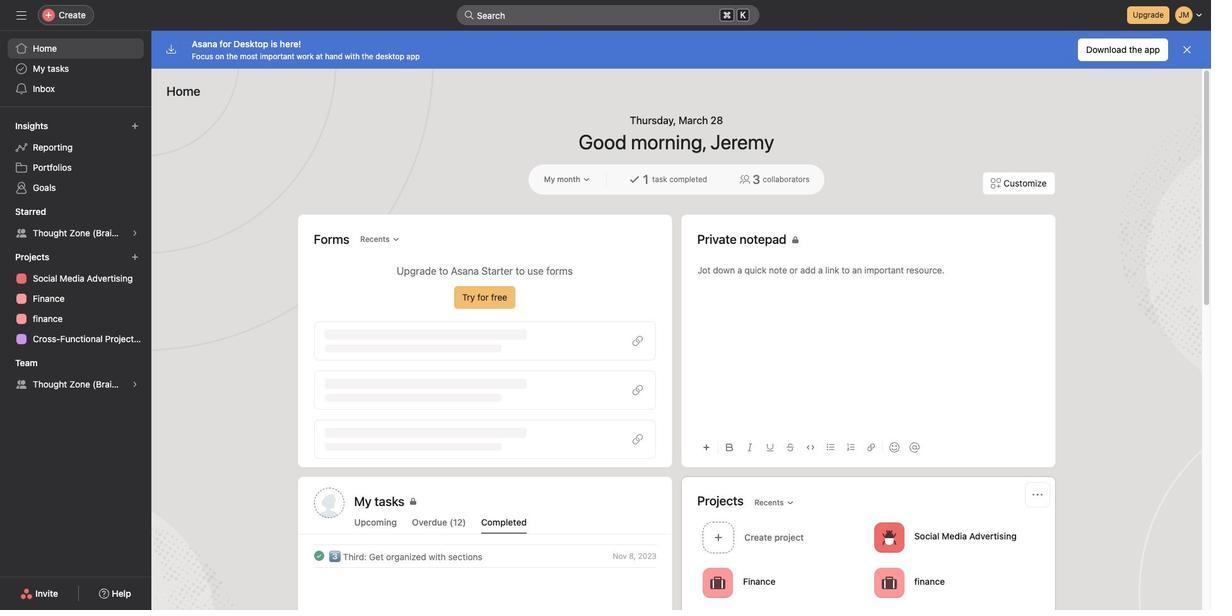 Task type: describe. For each thing, give the bounding box(es) containing it.
2 briefcase image from the left
[[882, 576, 897, 591]]

dismiss image
[[1183, 45, 1193, 55]]

bulleted list image
[[827, 444, 835, 452]]

global element
[[0, 31, 151, 107]]

0 horizontal spatial list item
[[299, 545, 672, 568]]

add profile photo image
[[314, 488, 344, 519]]

hide sidebar image
[[16, 10, 27, 20]]

1 horizontal spatial list item
[[698, 519, 869, 557]]

projects element
[[0, 246, 151, 352]]

actions image
[[1033, 490, 1043, 500]]

numbered list image
[[847, 444, 855, 452]]

completed image
[[311, 549, 327, 564]]

starred element
[[0, 201, 151, 246]]

teams element
[[0, 352, 151, 398]]



Task type: vqa. For each thing, say whether or not it's contained in the screenshot.
Android,
no



Task type: locate. For each thing, give the bounding box(es) containing it.
Search tasks, projects, and more text field
[[457, 5, 760, 25]]

0 horizontal spatial briefcase image
[[710, 576, 725, 591]]

1 vertical spatial see details, thought zone (brainstorm space) image
[[131, 381, 139, 389]]

link image
[[867, 444, 875, 452]]

1 briefcase image from the left
[[710, 576, 725, 591]]

see details, thought zone (brainstorm space) image inside 'starred' element
[[131, 230, 139, 237]]

toolbar
[[698, 434, 1040, 462]]

prominent image
[[464, 10, 475, 20]]

Completed checkbox
[[311, 549, 327, 564]]

see details, thought zone (brainstorm space) image
[[131, 230, 139, 237], [131, 381, 139, 389]]

see details, thought zone (brainstorm space) image inside teams element
[[131, 381, 139, 389]]

bold image
[[726, 444, 734, 452]]

at mention image
[[910, 443, 920, 453]]

see details, thought zone (brainstorm space) image for teams element
[[131, 381, 139, 389]]

italics image
[[746, 444, 754, 452]]

strikethrough image
[[787, 444, 794, 452]]

1 horizontal spatial briefcase image
[[882, 576, 897, 591]]

2 see details, thought zone (brainstorm space) image from the top
[[131, 381, 139, 389]]

code image
[[807, 444, 814, 452]]

bug image
[[882, 530, 897, 546]]

new insights image
[[131, 122, 139, 130]]

list item
[[698, 519, 869, 557], [299, 545, 672, 568]]

None field
[[457, 5, 760, 25]]

see details, thought zone (brainstorm space) image for 'starred' element
[[131, 230, 139, 237]]

briefcase image
[[710, 576, 725, 591], [882, 576, 897, 591]]

insights element
[[0, 115, 151, 201]]

0 vertical spatial see details, thought zone (brainstorm space) image
[[131, 230, 139, 237]]

1 see details, thought zone (brainstorm space) image from the top
[[131, 230, 139, 237]]

emoji image
[[889, 443, 900, 453]]

new project or portfolio image
[[131, 254, 139, 261]]

underline image
[[766, 444, 774, 452]]



